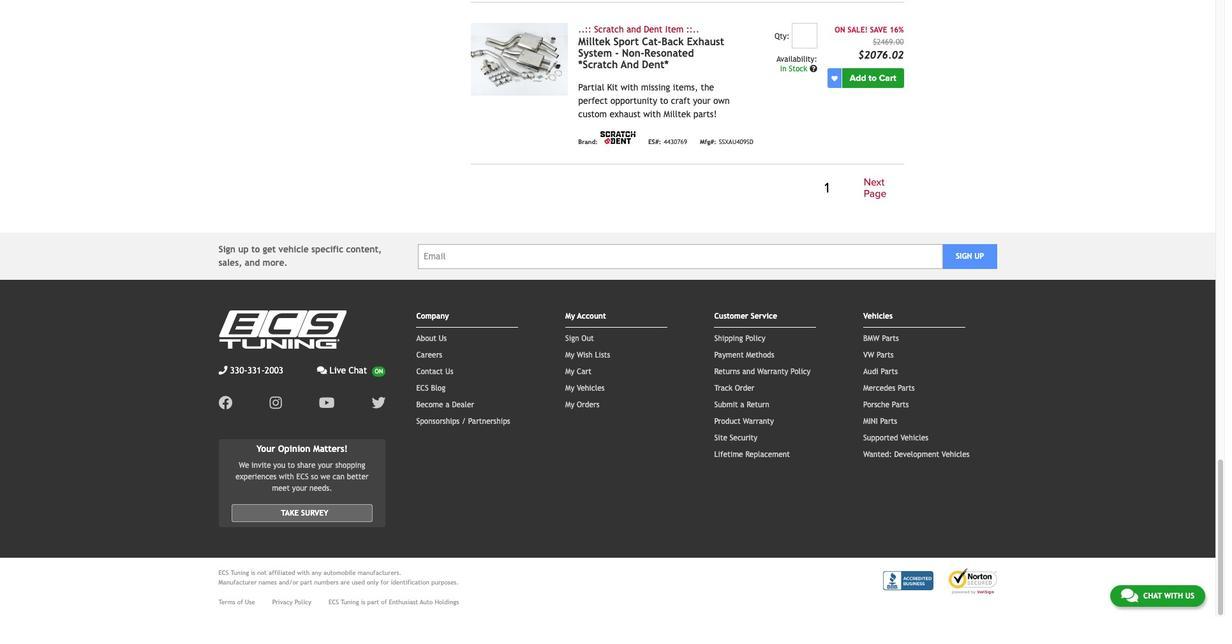 Task type: vqa. For each thing, say whether or not it's contained in the screenshot.
top 'Has'
no



Task type: locate. For each thing, give the bounding box(es) containing it.
0 horizontal spatial cart
[[577, 368, 591, 377]]

ecs left the blog
[[416, 384, 429, 393]]

submit a return link
[[714, 401, 769, 410]]

lifetime replacement
[[714, 451, 790, 460]]

parts right vw
[[877, 351, 894, 360]]

privacy
[[272, 599, 293, 606]]

0 horizontal spatial of
[[237, 599, 243, 606]]

exhaust
[[610, 109, 641, 119]]

purposes.
[[431, 579, 459, 586]]

us for about us
[[439, 335, 447, 344]]

with up meet
[[279, 473, 294, 482]]

ecs tuning image
[[219, 311, 346, 349]]

0 vertical spatial tuning
[[231, 570, 249, 577]]

order
[[735, 384, 754, 393]]

and
[[626, 24, 641, 35], [245, 258, 260, 268], [742, 368, 755, 377]]

1 vertical spatial part
[[367, 599, 379, 606]]

become
[[416, 401, 443, 410]]

terms of use
[[219, 599, 255, 606]]

my left account
[[565, 312, 575, 321]]

my orders link
[[565, 401, 599, 410]]

needs.
[[309, 484, 332, 493]]

cart down wish
[[577, 368, 591, 377]]

of left enthusiast on the left of the page
[[381, 599, 387, 606]]

my up my vehicles
[[565, 368, 574, 377]]

missing
[[641, 82, 670, 93]]

sign inside sign up to get vehicle specific content, sales, and more.
[[219, 245, 236, 255]]

1 horizontal spatial your
[[318, 461, 333, 470]]

my wish lists
[[565, 351, 610, 360]]

parts for vw parts
[[877, 351, 894, 360]]

and for scratch and dent item milltek sport cat-back exhaust system - non-resonated *scratch and dent*
[[626, 24, 641, 35]]

availability:
[[776, 55, 817, 64]]

0 vertical spatial policy
[[745, 335, 765, 344]]

to inside we invite you to share your shopping experiences with ecs so we can better meet your needs.
[[288, 461, 295, 470]]

bmw
[[863, 335, 880, 344]]

us right contact at the left of the page
[[445, 368, 453, 377]]

to left get
[[251, 245, 260, 255]]

parts down the porsche parts in the right of the page
[[880, 418, 897, 426]]

meet
[[272, 484, 290, 493]]

part inside ecs tuning is not affiliated with any automobile manufacturers. manufacturer names and/or part numbers are used only for identification purposes.
[[300, 579, 312, 586]]

careers link
[[416, 351, 442, 360]]

and right sales,
[[245, 258, 260, 268]]

comments image
[[1121, 588, 1138, 604]]

0 horizontal spatial is
[[251, 570, 255, 577]]

1 horizontal spatial sign
[[565, 335, 579, 344]]

scratch
[[594, 24, 624, 35]]

your up the parts!
[[693, 96, 711, 106]]

mfg#: ssxau409sd
[[700, 138, 754, 145]]

holdings
[[435, 599, 459, 606]]

milltek down craft
[[664, 109, 691, 119]]

1 vertical spatial us
[[445, 368, 453, 377]]

and up sport
[[626, 24, 641, 35]]

2 vertical spatial and
[[742, 368, 755, 377]]

your right meet
[[292, 484, 307, 493]]

lists
[[595, 351, 610, 360]]

audi
[[863, 368, 878, 377]]

0 horizontal spatial policy
[[295, 599, 311, 606]]

parts for mercedes parts
[[898, 384, 915, 393]]

parts down mercedes parts link
[[892, 401, 909, 410]]

1 vertical spatial is
[[361, 599, 365, 606]]

3 my from the top
[[565, 368, 574, 377]]

and
[[621, 59, 639, 71]]

a left dealer
[[446, 401, 450, 410]]

0 horizontal spatial chat
[[349, 366, 367, 376]]

part down only
[[367, 599, 379, 606]]

take survey
[[281, 509, 328, 518]]

on
[[835, 26, 845, 35]]

comments image
[[317, 366, 327, 375]]

parts for audi parts
[[881, 368, 898, 377]]

and for returns and warranty policy
[[742, 368, 755, 377]]

tuning down are
[[341, 599, 359, 606]]

cart down $2076.02
[[879, 73, 896, 84]]

2 horizontal spatial policy
[[791, 368, 811, 377]]

1
[[825, 180, 829, 197]]

a left return
[[740, 401, 744, 410]]

1 horizontal spatial up
[[974, 252, 984, 261]]

1 horizontal spatial chat
[[1143, 592, 1162, 601]]

tuning
[[231, 570, 249, 577], [341, 599, 359, 606]]

tuning up manufacturer
[[231, 570, 249, 577]]

0 vertical spatial us
[[439, 335, 447, 344]]

become a dealer link
[[416, 401, 474, 410]]

parts
[[882, 335, 899, 344], [877, 351, 894, 360], [881, 368, 898, 377], [898, 384, 915, 393], [892, 401, 909, 410], [880, 418, 897, 426]]

*scratch
[[578, 59, 618, 71]]

milltek inside partial kit with missing items, the perfect opportunity to craft your own custom exhaust with milltek parts!
[[664, 109, 691, 119]]

2 horizontal spatial your
[[693, 96, 711, 106]]

chat right comments image
[[1143, 592, 1162, 601]]

0 vertical spatial chat
[[349, 366, 367, 376]]

to right you
[[288, 461, 295, 470]]

vehicles up the orders
[[577, 384, 605, 393]]

my for my orders
[[565, 401, 574, 410]]

1 horizontal spatial a
[[740, 401, 744, 410]]

parts for porsche parts
[[892, 401, 909, 410]]

mini
[[863, 418, 878, 426]]

wanted:
[[863, 451, 892, 460]]

ecs left so
[[296, 473, 309, 482]]

ecs for ecs tuning is not affiliated with any automobile manufacturers. manufacturer names and/or part numbers are used only for identification purposes.
[[219, 570, 229, 577]]

parts up the porsche parts in the right of the page
[[898, 384, 915, 393]]

/
[[462, 418, 466, 426]]

milltek down scratch
[[578, 36, 610, 48]]

of left use
[[237, 599, 243, 606]]

to right add
[[869, 73, 877, 84]]

enthusiast
[[389, 599, 418, 606]]

0 vertical spatial cart
[[879, 73, 896, 84]]

0 horizontal spatial your
[[292, 484, 307, 493]]

contact us
[[416, 368, 453, 377]]

careers
[[416, 351, 442, 360]]

own
[[713, 96, 730, 106]]

sign up to get vehicle specific content, sales, and more.
[[219, 245, 382, 268]]

shipping
[[714, 335, 743, 344]]

ecs inside ecs tuning is not affiliated with any automobile manufacturers. manufacturer names and/or part numbers are used only for identification purposes.
[[219, 570, 229, 577]]

0 vertical spatial is
[[251, 570, 255, 577]]

chat right live
[[349, 366, 367, 376]]

add
[[850, 73, 866, 84]]

0 vertical spatial warranty
[[757, 368, 788, 377]]

a
[[446, 401, 450, 410], [740, 401, 744, 410]]

sales,
[[219, 258, 242, 268]]

to down missing
[[660, 96, 668, 106]]

is left not
[[251, 570, 255, 577]]

2 vertical spatial policy
[[295, 599, 311, 606]]

1 vertical spatial warranty
[[743, 418, 774, 426]]

is
[[251, 570, 255, 577], [361, 599, 365, 606]]

0 horizontal spatial tuning
[[231, 570, 249, 577]]

wish
[[577, 351, 593, 360]]

2 my from the top
[[565, 351, 574, 360]]

account
[[577, 312, 606, 321]]

0 vertical spatial part
[[300, 579, 312, 586]]

mfg#:
[[700, 138, 716, 145]]

my left the orders
[[565, 401, 574, 410]]

your inside partial kit with missing items, the perfect opportunity to craft your own custom exhaust with milltek parts!
[[693, 96, 711, 106]]

parts right bmw
[[882, 335, 899, 344]]

only
[[367, 579, 379, 586]]

0 horizontal spatial and
[[245, 258, 260, 268]]

supported
[[863, 434, 898, 443]]

4 my from the top
[[565, 384, 574, 393]]

ecs down numbers
[[329, 599, 339, 606]]

is inside ecs tuning is not affiliated with any automobile manufacturers. manufacturer names and/or part numbers are used only for identification purposes.
[[251, 570, 255, 577]]

1 horizontal spatial policy
[[745, 335, 765, 344]]

1 horizontal spatial milltek
[[664, 109, 691, 119]]

vehicles up the "bmw parts"
[[863, 312, 893, 321]]

up
[[238, 245, 249, 255], [974, 252, 984, 261]]

live chat link
[[317, 365, 386, 378]]

0 vertical spatial milltek
[[578, 36, 610, 48]]

matters!
[[313, 444, 348, 455]]

0 horizontal spatial milltek
[[578, 36, 610, 48]]

0 vertical spatial your
[[693, 96, 711, 106]]

1 a from the left
[[446, 401, 450, 410]]

2 vertical spatial us
[[1185, 592, 1194, 601]]

your up the we on the left of the page
[[318, 461, 333, 470]]

item
[[665, 24, 684, 35]]

1 vertical spatial and
[[245, 258, 260, 268]]

get
[[263, 245, 276, 255]]

5 my from the top
[[565, 401, 574, 410]]

1 horizontal spatial and
[[626, 24, 641, 35]]

0 horizontal spatial a
[[446, 401, 450, 410]]

return
[[747, 401, 769, 410]]

dealer
[[452, 401, 474, 410]]

policy for privacy policy
[[295, 599, 311, 606]]

instagram logo image
[[270, 396, 282, 411]]

with left any
[[297, 570, 310, 577]]

vw parts
[[863, 351, 894, 360]]

mercedes parts link
[[863, 384, 915, 393]]

automobile
[[323, 570, 356, 577]]

parts for mini parts
[[880, 418, 897, 426]]

phone image
[[219, 366, 227, 375]]

2 horizontal spatial sign
[[956, 252, 972, 261]]

2 a from the left
[[740, 401, 744, 410]]

0 horizontal spatial sign
[[219, 245, 236, 255]]

development
[[894, 451, 939, 460]]

my cart link
[[565, 368, 591, 377]]

ecs for ecs blog
[[416, 384, 429, 393]]

1 horizontal spatial of
[[381, 599, 387, 606]]

to
[[869, 73, 877, 84], [660, 96, 668, 106], [251, 245, 260, 255], [288, 461, 295, 470]]

and inside sign up to get vehicle specific content, sales, and more.
[[245, 258, 260, 268]]

we
[[239, 461, 249, 470]]

sign inside button
[[956, 252, 972, 261]]

up for sign up
[[974, 252, 984, 261]]

scratch & dent - corporate logo image
[[600, 132, 635, 144]]

parts for bmw parts
[[882, 335, 899, 344]]

0 horizontal spatial part
[[300, 579, 312, 586]]

us right comments image
[[1185, 592, 1194, 601]]

up inside sign up to get vehicle specific content, sales, and more.
[[238, 245, 249, 255]]

up inside button
[[974, 252, 984, 261]]

supported vehicles link
[[863, 434, 928, 443]]

1 vertical spatial tuning
[[341, 599, 359, 606]]

sponsorships / partnerships link
[[416, 418, 510, 426]]

2 horizontal spatial and
[[742, 368, 755, 377]]

sign
[[219, 245, 236, 255], [956, 252, 972, 261], [565, 335, 579, 344]]

parts up mercedes parts link
[[881, 368, 898, 377]]

opinion
[[278, 444, 310, 455]]

sign up button
[[943, 244, 997, 269]]

1 vertical spatial milltek
[[664, 109, 691, 119]]

1 horizontal spatial cart
[[879, 73, 896, 84]]

us for contact us
[[445, 368, 453, 377]]

policy
[[745, 335, 765, 344], [791, 368, 811, 377], [295, 599, 311, 606]]

my down my cart
[[565, 384, 574, 393]]

is down used
[[361, 599, 365, 606]]

sign out link
[[565, 335, 594, 344]]

used
[[352, 579, 365, 586]]

and up order
[[742, 368, 755, 377]]

0 vertical spatial and
[[626, 24, 641, 35]]

1 horizontal spatial is
[[361, 599, 365, 606]]

customer
[[714, 312, 748, 321]]

wanted: development vehicles link
[[863, 451, 970, 460]]

survey
[[301, 509, 328, 518]]

to inside sign up to get vehicle specific content, sales, and more.
[[251, 245, 260, 255]]

330-331-2003
[[230, 366, 283, 376]]

1 my from the top
[[565, 312, 575, 321]]

None number field
[[792, 23, 817, 49]]

your
[[693, 96, 711, 106], [318, 461, 333, 470], [292, 484, 307, 493]]

ecs up manufacturer
[[219, 570, 229, 577]]

warranty down return
[[743, 418, 774, 426]]

1 horizontal spatial tuning
[[341, 599, 359, 606]]

us right about
[[439, 335, 447, 344]]

vehicles right development
[[942, 451, 970, 460]]

back
[[661, 36, 684, 48]]

warranty down methods
[[757, 368, 788, 377]]

tuning inside ecs tuning is not affiliated with any automobile manufacturers. manufacturer names and/or part numbers are used only for identification purposes.
[[231, 570, 249, 577]]

es#:
[[648, 138, 661, 145]]

partial
[[578, 82, 604, 93]]

and inside scratch and dent item milltek sport cat-back exhaust system - non-resonated *scratch and dent*
[[626, 24, 641, 35]]

part down any
[[300, 579, 312, 586]]

up for sign up to get vehicle specific content, sales, and more.
[[238, 245, 249, 255]]

terms
[[219, 599, 235, 606]]

0 horizontal spatial up
[[238, 245, 249, 255]]

my left wish
[[565, 351, 574, 360]]



Task type: describe. For each thing, give the bounding box(es) containing it.
to inside partial kit with missing items, the perfect opportunity to craft your own custom exhaust with milltek parts!
[[660, 96, 668, 106]]

out
[[581, 335, 594, 344]]

16%
[[890, 26, 904, 35]]

facebook logo image
[[219, 396, 233, 411]]

payment
[[714, 351, 744, 360]]

product warranty link
[[714, 418, 774, 426]]

names
[[259, 579, 277, 586]]

manufacturer
[[219, 579, 257, 586]]

add to wish list image
[[831, 75, 838, 81]]

paginated product list navigation navigation
[[471, 175, 904, 203]]

my wish lists link
[[565, 351, 610, 360]]

shipping policy
[[714, 335, 765, 344]]

2 of from the left
[[381, 599, 387, 606]]

in
[[780, 65, 787, 74]]

sign for sign up
[[956, 252, 972, 261]]

about us
[[416, 335, 447, 344]]

company
[[416, 312, 449, 321]]

page
[[864, 187, 887, 200]]

take
[[281, 509, 299, 518]]

twitter logo image
[[372, 396, 386, 411]]

chat with us link
[[1110, 586, 1205, 607]]

tuning for part
[[341, 599, 359, 606]]

custom
[[578, 109, 607, 119]]

es#: 4430769
[[648, 138, 687, 145]]

my for my cart
[[565, 368, 574, 377]]

track order link
[[714, 384, 754, 393]]

opportunity
[[610, 96, 657, 106]]

my for my wish lists
[[565, 351, 574, 360]]

mercedes parts
[[863, 384, 915, 393]]

1 link
[[817, 178, 837, 199]]

mini parts
[[863, 418, 897, 426]]

sign for sign up to get vehicle specific content, sales, and more.
[[219, 245, 236, 255]]

sign for sign out
[[565, 335, 579, 344]]

payment methods
[[714, 351, 774, 360]]

system
[[578, 47, 612, 59]]

-
[[615, 47, 619, 59]]

cart inside add to cart button
[[879, 73, 896, 84]]

in stock
[[780, 65, 810, 74]]

with inside we invite you to share your shopping experiences with ecs so we can better meet your needs.
[[279, 473, 294, 482]]

contact
[[416, 368, 443, 377]]

2003
[[265, 366, 283, 376]]

site
[[714, 434, 727, 443]]

privacy policy link
[[272, 598, 311, 608]]

a for submit
[[740, 401, 744, 410]]

question circle image
[[810, 65, 817, 73]]

youtube logo image
[[319, 396, 335, 411]]

1 of from the left
[[237, 599, 243, 606]]

track order
[[714, 384, 754, 393]]

scratch and dent item milltek sport cat-back exhaust system - non-resonated *scratch and dent*
[[578, 24, 724, 71]]

qty:
[[775, 32, 789, 41]]

perfect
[[578, 96, 608, 106]]

manufacturers.
[[358, 570, 402, 577]]

so
[[311, 473, 318, 482]]

live
[[330, 366, 346, 376]]

your
[[257, 444, 275, 455]]

with right comments image
[[1164, 592, 1183, 601]]

lifetime
[[714, 451, 743, 460]]

add to cart
[[850, 73, 896, 84]]

with up opportunity
[[621, 82, 638, 93]]

330-331-2003 link
[[219, 365, 283, 378]]

with down opportunity
[[643, 109, 661, 119]]

with inside ecs tuning is not affiliated with any automobile manufacturers. manufacturer names and/or part numbers are used only for identification purposes.
[[297, 570, 310, 577]]

site security link
[[714, 434, 757, 443]]

is for part
[[361, 599, 365, 606]]

1 vertical spatial policy
[[791, 368, 811, 377]]

resonated
[[644, 47, 694, 59]]

product
[[714, 418, 741, 426]]

terms of use link
[[219, 598, 255, 608]]

more.
[[263, 258, 288, 268]]

bmw parts link
[[863, 335, 899, 344]]

1 vertical spatial chat
[[1143, 592, 1162, 601]]

auto
[[420, 599, 433, 606]]

affiliated
[[269, 570, 295, 577]]

items,
[[673, 82, 698, 93]]

supported vehicles
[[863, 434, 928, 443]]

policy for shipping policy
[[745, 335, 765, 344]]

brand:
[[578, 138, 598, 145]]

1 vertical spatial cart
[[577, 368, 591, 377]]

blog
[[431, 384, 445, 393]]

you
[[273, 461, 285, 470]]

sign out
[[565, 335, 594, 344]]

2 vertical spatial your
[[292, 484, 307, 493]]

milltek inside scratch and dent item milltek sport cat-back exhaust system - non-resonated *scratch and dent*
[[578, 36, 610, 48]]

returns
[[714, 368, 740, 377]]

contact us link
[[416, 368, 453, 377]]

security
[[730, 434, 757, 443]]

dent*
[[642, 59, 669, 71]]

1 vertical spatial your
[[318, 461, 333, 470]]

my cart
[[565, 368, 591, 377]]

es#4430769 - ssxau409sd - milltek sport cat-back exhaust system - non-resonated *scratch and dent* - partial kit with missing items, the perfect opportunity to craft your own custom exhaust with milltek parts! - scratch & dent - audi image
[[471, 23, 568, 96]]

porsche
[[863, 401, 890, 410]]

exhaust
[[687, 36, 724, 48]]

returns and warranty policy link
[[714, 368, 811, 377]]

ecs inside we invite you to share your shopping experiences with ecs so we can better meet your needs.
[[296, 473, 309, 482]]

bmw parts
[[863, 335, 899, 344]]

mini parts link
[[863, 418, 897, 426]]

4430769
[[664, 138, 687, 145]]

any
[[312, 570, 322, 577]]

can
[[333, 473, 345, 482]]

the
[[701, 82, 714, 93]]

is for not
[[251, 570, 255, 577]]

for
[[381, 579, 389, 586]]

ssxau409sd
[[719, 138, 754, 145]]

my for my vehicles
[[565, 384, 574, 393]]

to inside button
[[869, 73, 877, 84]]

vehicle
[[279, 245, 309, 255]]

Email email field
[[418, 244, 943, 269]]

and/or
[[279, 579, 298, 586]]

live chat
[[330, 366, 367, 376]]

my account
[[565, 312, 606, 321]]

vw parts link
[[863, 351, 894, 360]]

my for my account
[[565, 312, 575, 321]]

invite
[[251, 461, 271, 470]]

we invite you to share your shopping experiences with ecs so we can better meet your needs.
[[236, 461, 369, 493]]

share
[[297, 461, 316, 470]]

ecs for ecs tuning is part of enthusiast auto holdings
[[329, 599, 339, 606]]

vehicles up wanted: development vehicles link
[[901, 434, 928, 443]]

mercedes
[[863, 384, 895, 393]]

a for become
[[446, 401, 450, 410]]

1 horizontal spatial part
[[367, 599, 379, 606]]

tuning for not
[[231, 570, 249, 577]]

my vehicles
[[565, 384, 605, 393]]



